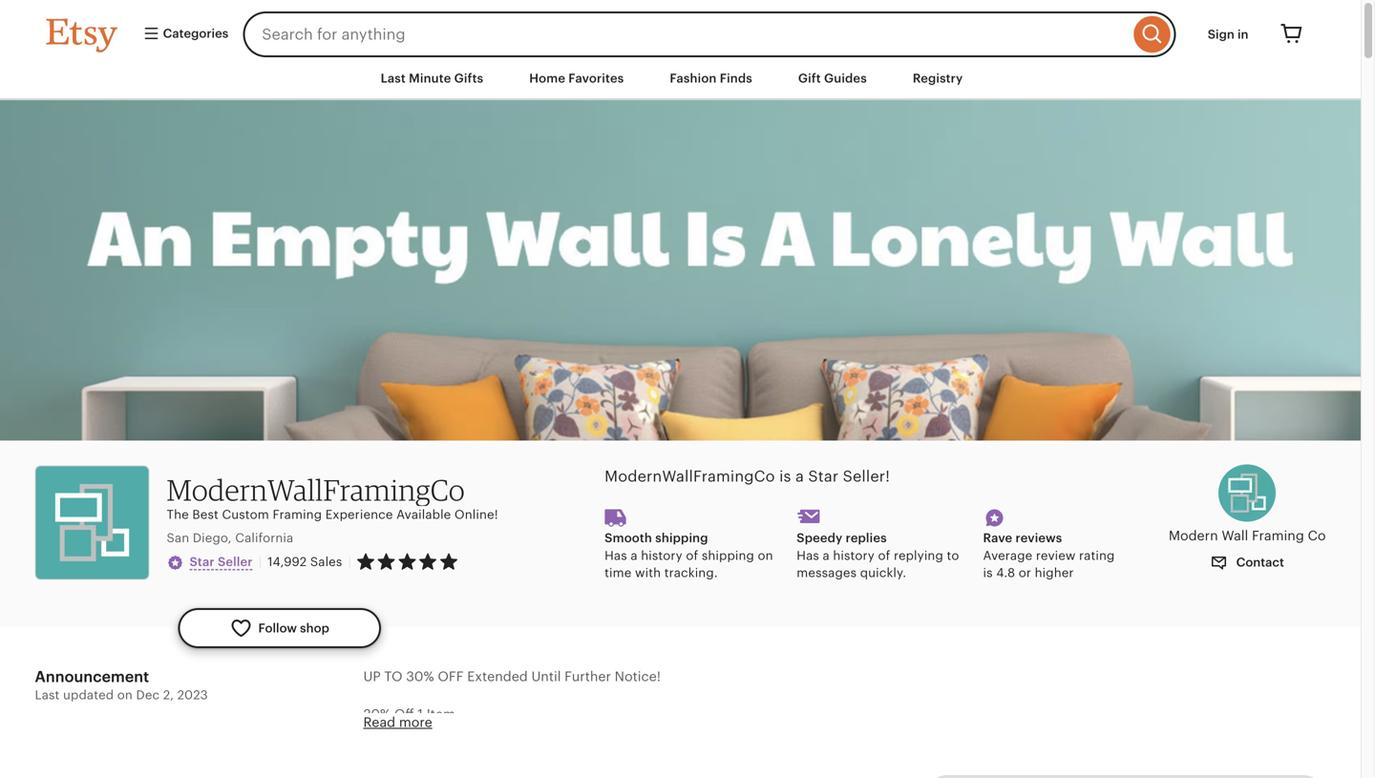 Task type: describe. For each thing, give the bounding box(es) containing it.
gift guides link
[[784, 61, 882, 96]]

0 vertical spatial star
[[808, 468, 839, 485]]

is inside rave reviews average review rating is 4.8 or higher
[[983, 566, 993, 580]]

modernwallframingco the best custom framing experience available online!
[[167, 472, 498, 522]]

the
[[167, 508, 189, 522]]

framing inside modernwallframingco the best custom framing experience available online!
[[273, 508, 322, 522]]

last inside announcement last updated on dec 2, 2023
[[35, 688, 60, 703]]

star seller
[[190, 555, 253, 569]]

california
[[235, 531, 294, 545]]

menu bar containing last minute gifts
[[12, 57, 1349, 100]]

of for replying
[[878, 549, 891, 563]]

categories
[[160, 26, 229, 41]]

speedy replies has a history of replying to messages quickly.
[[797, 531, 960, 580]]

30%
[[406, 669, 434, 685]]

20%
[[363, 707, 391, 722]]

fashion finds link
[[656, 61, 767, 96]]

best
[[192, 508, 219, 522]]

has for has a history of replying to messages quickly.
[[797, 549, 820, 563]]

smooth shipping has a history of shipping on time with tracking.
[[605, 531, 773, 580]]

1 horizontal spatial a
[[796, 468, 804, 485]]

sign
[[1208, 27, 1235, 41]]

seller!
[[843, 468, 890, 485]]

or
[[1019, 566, 1032, 580]]

reviews
[[1016, 531, 1063, 546]]

modern wall framing co
[[1169, 528, 1326, 544]]

rating
[[1079, 549, 1115, 563]]

registry link
[[899, 61, 978, 96]]

available
[[397, 508, 451, 522]]

banner containing categories
[[12, 0, 1349, 57]]

has for has a history of shipping on time with tracking.
[[605, 549, 627, 563]]

14,992
[[268, 555, 307, 569]]

history for quickly.
[[833, 549, 875, 563]]

sign in
[[1208, 27, 1249, 41]]

on inside announcement last updated on dec 2, 2023
[[117, 688, 133, 703]]

history for with
[[641, 549, 683, 563]]

follow shop
[[258, 621, 329, 636]]

guides
[[824, 71, 867, 85]]

experience
[[325, 508, 393, 522]]

Search all 101 items text field
[[925, 775, 1269, 779]]

minute
[[409, 71, 451, 85]]

read
[[363, 715, 396, 730]]

1
[[418, 707, 423, 722]]

3
[[413, 725, 422, 741]]

finds
[[720, 71, 753, 85]]

off
[[393, 725, 410, 741]]

of for shipping
[[686, 549, 699, 563]]

to
[[947, 549, 960, 563]]

on inside the smooth shipping has a history of shipping on time with tracking.
[[758, 549, 773, 563]]

replies
[[846, 531, 887, 546]]

announcement last updated on dec 2, 2023
[[35, 669, 208, 703]]

gifts
[[454, 71, 484, 85]]

categories button
[[128, 17, 237, 52]]

last minute gifts
[[381, 71, 484, 85]]

items
[[425, 725, 460, 741]]

1 horizontal spatial framing
[[1252, 528, 1305, 544]]

custom
[[222, 508, 269, 522]]

time
[[605, 566, 632, 580]]

more
[[399, 715, 432, 730]]

read more
[[363, 715, 432, 730]]

modernwallframingco is a star seller!
[[605, 468, 890, 485]]

star_seller image
[[167, 554, 184, 572]]

to
[[384, 669, 403, 685]]

notice!
[[615, 669, 661, 685]]

modern wall framing co link
[[1169, 465, 1326, 546]]

contact
[[1234, 556, 1285, 570]]

read more link
[[363, 715, 432, 730]]

rave
[[983, 531, 1013, 546]]

wall
[[1222, 528, 1249, 544]]

25%
[[363, 725, 389, 741]]

item
[[427, 707, 456, 722]]

san
[[167, 531, 189, 545]]



Task type: vqa. For each thing, say whether or not it's contained in the screenshot.
'on'
yes



Task type: locate. For each thing, give the bounding box(es) containing it.
1 horizontal spatial history
[[833, 549, 875, 563]]

up
[[363, 669, 381, 685]]

| down 'california'
[[258, 554, 262, 569]]

quickly.
[[860, 566, 907, 580]]

1 | from the left
[[258, 554, 262, 569]]

average
[[983, 549, 1033, 563]]

a up the messages
[[823, 549, 830, 563]]

| inside | 14,992 sales |
[[348, 555, 352, 569]]

20% off 1 item 25% off 3 items
[[363, 707, 460, 741]]

tracking.
[[665, 566, 718, 580]]

| right sales
[[348, 555, 352, 569]]

last
[[381, 71, 406, 85], [35, 688, 60, 703]]

1 vertical spatial on
[[117, 688, 133, 703]]

of up quickly.
[[878, 549, 891, 563]]

1 has from the left
[[605, 549, 627, 563]]

home
[[529, 71, 566, 85]]

1 vertical spatial framing
[[1252, 528, 1305, 544]]

home favorites link
[[515, 61, 638, 96]]

online!
[[455, 508, 498, 522]]

home favorites
[[529, 71, 624, 85]]

rave reviews average review rating is 4.8 or higher
[[983, 531, 1115, 580]]

on left dec
[[117, 688, 133, 703]]

| 14,992 sales |
[[258, 554, 352, 569]]

messages
[[797, 566, 857, 580]]

has up time
[[605, 549, 627, 563]]

a
[[796, 468, 804, 485], [631, 549, 638, 563], [823, 549, 830, 563]]

0 horizontal spatial history
[[641, 549, 683, 563]]

has down speedy
[[797, 549, 820, 563]]

modernwallframingco inside modernwallframingco the best custom framing experience available online!
[[167, 472, 465, 508]]

further
[[565, 669, 611, 685]]

2023
[[177, 688, 208, 703]]

star
[[808, 468, 839, 485], [190, 555, 215, 569]]

off
[[438, 669, 464, 685]]

follow shop link
[[178, 609, 381, 649]]

0 horizontal spatial last
[[35, 688, 60, 703]]

fashion
[[670, 71, 717, 85]]

of inside speedy replies has a history of replying to messages quickly.
[[878, 549, 891, 563]]

of
[[686, 549, 699, 563], [878, 549, 891, 563]]

sign in button
[[1194, 17, 1263, 52]]

shop
[[300, 621, 329, 636]]

last left minute
[[381, 71, 406, 85]]

star left the seller!
[[808, 468, 839, 485]]

of up tracking.
[[686, 549, 699, 563]]

gift
[[798, 71, 821, 85]]

updated
[[63, 688, 114, 703]]

fashion finds
[[670, 71, 753, 85]]

extended
[[467, 669, 528, 685]]

1 vertical spatial star
[[190, 555, 215, 569]]

star seller button
[[167, 552, 253, 572]]

modernwallframingco up the smooth shipping has a history of shipping on time with tracking.
[[605, 468, 775, 485]]

last minute gifts link
[[366, 61, 498, 96]]

banner
[[12, 0, 1349, 57]]

a inside the smooth shipping has a history of shipping on time with tracking.
[[631, 549, 638, 563]]

modern wall framing co image
[[1219, 465, 1276, 522]]

1 horizontal spatial modernwallframingco
[[605, 468, 775, 485]]

a up speedy
[[796, 468, 804, 485]]

framing
[[273, 508, 322, 522], [1252, 528, 1305, 544]]

last left updated
[[35, 688, 60, 703]]

last inside menu bar
[[381, 71, 406, 85]]

history inside speedy replies has a history of replying to messages quickly.
[[833, 549, 875, 563]]

1 history from the left
[[641, 549, 683, 563]]

1 horizontal spatial |
[[348, 555, 352, 569]]

0 horizontal spatial star
[[190, 555, 215, 569]]

replying
[[894, 549, 944, 563]]

diego,
[[193, 531, 232, 545]]

0 horizontal spatial is
[[780, 468, 791, 485]]

contact button
[[1196, 546, 1299, 581]]

2,
[[163, 688, 174, 703]]

2 has from the left
[[797, 549, 820, 563]]

gift guides
[[798, 71, 867, 85]]

4.8
[[997, 566, 1016, 580]]

0 vertical spatial is
[[780, 468, 791, 485]]

modernwallframingco for modernwallframingco the best custom framing experience available online!
[[167, 472, 465, 508]]

with
[[635, 566, 661, 580]]

1 vertical spatial shipping
[[702, 549, 755, 563]]

up to 30% off extended until further notice!
[[363, 669, 661, 685]]

star down diego,
[[190, 555, 215, 569]]

framing up contact
[[1252, 528, 1305, 544]]

in
[[1238, 27, 1249, 41]]

smooth
[[605, 531, 652, 546]]

registry
[[913, 71, 963, 85]]

0 vertical spatial on
[[758, 549, 773, 563]]

star inside star seller button
[[190, 555, 215, 569]]

has inside the smooth shipping has a history of shipping on time with tracking.
[[605, 549, 627, 563]]

2 history from the left
[[833, 549, 875, 563]]

0 horizontal spatial modernwallframingco
[[167, 472, 465, 508]]

announcement
[[35, 669, 149, 686]]

0 horizontal spatial framing
[[273, 508, 322, 522]]

off
[[394, 707, 414, 722]]

a for speedy replies has a history of replying to messages quickly.
[[823, 549, 830, 563]]

None search field
[[243, 11, 1177, 57]]

1 vertical spatial is
[[983, 566, 993, 580]]

0 vertical spatial shipping
[[656, 531, 708, 546]]

seller
[[218, 555, 253, 569]]

sales
[[310, 555, 342, 569]]

follow
[[258, 621, 297, 636]]

1 horizontal spatial of
[[878, 549, 891, 563]]

history up with in the left bottom of the page
[[641, 549, 683, 563]]

0 horizontal spatial a
[[631, 549, 638, 563]]

san diego, california
[[167, 531, 294, 545]]

favorites
[[569, 71, 624, 85]]

history
[[641, 549, 683, 563], [833, 549, 875, 563]]

on down modernwallframingco is a star seller!
[[758, 549, 773, 563]]

has
[[605, 549, 627, 563], [797, 549, 820, 563]]

is left the seller!
[[780, 468, 791, 485]]

is left 4.8
[[983, 566, 993, 580]]

modernwallframingco up "experience"
[[167, 472, 465, 508]]

0 horizontal spatial |
[[258, 554, 262, 569]]

review
[[1036, 549, 1076, 563]]

higher
[[1035, 566, 1074, 580]]

1 horizontal spatial is
[[983, 566, 993, 580]]

0 horizontal spatial of
[[686, 549, 699, 563]]

history inside the smooth shipping has a history of shipping on time with tracking.
[[641, 549, 683, 563]]

2 of from the left
[[878, 549, 891, 563]]

2 horizontal spatial a
[[823, 549, 830, 563]]

modernwallframingco for modernwallframingco is a star seller!
[[605, 468, 775, 485]]

on
[[758, 549, 773, 563], [117, 688, 133, 703]]

1 horizontal spatial star
[[808, 468, 839, 485]]

modern
[[1169, 528, 1219, 544]]

0 vertical spatial framing
[[273, 508, 322, 522]]

a down smooth
[[631, 549, 638, 563]]

1 horizontal spatial on
[[758, 549, 773, 563]]

2 | from the left
[[348, 555, 352, 569]]

modernwallframingco
[[605, 468, 775, 485], [167, 472, 465, 508]]

menu bar
[[12, 57, 1349, 100]]

0 vertical spatial last
[[381, 71, 406, 85]]

has inside speedy replies has a history of replying to messages quickly.
[[797, 549, 820, 563]]

speedy
[[797, 531, 843, 546]]

co
[[1308, 528, 1326, 544]]

framing up 'california'
[[273, 508, 322, 522]]

a for smooth shipping has a history of shipping on time with tracking.
[[631, 549, 638, 563]]

1 vertical spatial last
[[35, 688, 60, 703]]

of inside the smooth shipping has a history of shipping on time with tracking.
[[686, 549, 699, 563]]

dec
[[136, 688, 160, 703]]

until
[[532, 669, 561, 685]]

history down replies
[[833, 549, 875, 563]]

a inside speedy replies has a history of replying to messages quickly.
[[823, 549, 830, 563]]

Search for anything text field
[[243, 11, 1130, 57]]

0 horizontal spatial has
[[605, 549, 627, 563]]

1 horizontal spatial has
[[797, 549, 820, 563]]

1 horizontal spatial last
[[381, 71, 406, 85]]

0 horizontal spatial on
[[117, 688, 133, 703]]

1 of from the left
[[686, 549, 699, 563]]



